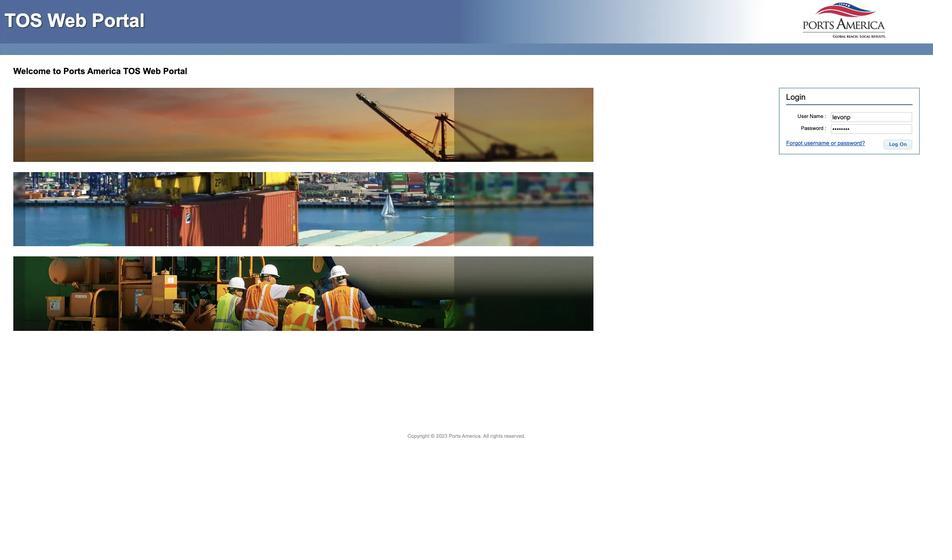 Task type: vqa. For each thing, say whether or not it's contained in the screenshot.
topmost Container Number
no



Task type: locate. For each thing, give the bounding box(es) containing it.
0 horizontal spatial ports
[[63, 67, 85, 76]]

welcome
[[13, 67, 51, 76]]

None text field
[[832, 112, 913, 122]]

1 vertical spatial image for trucks at gate image
[[13, 172, 594, 247]]

all
[[484, 434, 489, 439]]

: right "password"
[[826, 126, 827, 131]]

0 vertical spatial :
[[826, 114, 827, 119]]

0 vertical spatial image for trucks at gate image
[[13, 88, 594, 162]]

image for trucks at gate image
[[13, 88, 594, 162], [13, 172, 594, 247], [13, 257, 594, 331]]

or
[[832, 140, 837, 147]]

0 horizontal spatial portal
[[92, 10, 145, 31]]

portal
[[92, 10, 145, 31], [163, 67, 187, 76]]

1 vertical spatial :
[[826, 126, 827, 131]]

name
[[811, 114, 824, 119]]

1 vertical spatial tos
[[123, 67, 141, 76]]

0 vertical spatial web
[[48, 10, 87, 31]]

user name :
[[798, 114, 827, 119]]

0 vertical spatial ports
[[63, 67, 85, 76]]

copyright © 2023 ports america. all rights reserved.
[[408, 434, 526, 439]]

ports
[[63, 67, 85, 76], [449, 434, 461, 439]]

password :
[[802, 126, 827, 131]]

user
[[798, 114, 809, 119]]

1 horizontal spatial portal
[[163, 67, 187, 76]]

ports right "2023"
[[449, 434, 461, 439]]

reserved.
[[505, 434, 526, 439]]

forgot username or password?
[[787, 140, 866, 147]]

america.
[[462, 434, 482, 439]]

forgot
[[787, 140, 803, 147]]

web
[[48, 10, 87, 31], [143, 67, 161, 76]]

:
[[826, 114, 827, 119], [826, 126, 827, 131]]

None password field
[[832, 125, 913, 134]]

1 horizontal spatial web
[[143, 67, 161, 76]]

username
[[805, 140, 830, 147]]

welcome to ports america tos web portal
[[13, 67, 187, 76]]

password
[[802, 126, 824, 131]]

0 vertical spatial tos
[[4, 10, 42, 31]]

: right name
[[826, 114, 827, 119]]

forgot username or password? link
[[787, 140, 866, 147]]

1 horizontal spatial tos
[[123, 67, 141, 76]]

password?
[[838, 140, 866, 147]]

2 vertical spatial image for trucks at gate image
[[13, 257, 594, 331]]

tos
[[4, 10, 42, 31], [123, 67, 141, 76]]

1 horizontal spatial ports
[[449, 434, 461, 439]]

ports right to
[[63, 67, 85, 76]]

2 : from the top
[[826, 126, 827, 131]]

1 vertical spatial portal
[[163, 67, 187, 76]]



Task type: describe. For each thing, give the bounding box(es) containing it.
©
[[431, 434, 435, 439]]

0 vertical spatial portal
[[92, 10, 145, 31]]

2 image for trucks at gate image from the top
[[13, 172, 594, 247]]

0 horizontal spatial web
[[48, 10, 87, 31]]

log on
[[890, 141, 908, 147]]

rights
[[491, 434, 503, 439]]

log on button
[[885, 140, 913, 150]]

1 vertical spatial ports
[[449, 434, 461, 439]]

0 horizontal spatial tos
[[4, 10, 42, 31]]

1 image for trucks at gate image from the top
[[13, 88, 594, 162]]

login
[[787, 93, 806, 102]]

1 : from the top
[[826, 114, 827, 119]]

to
[[53, 67, 61, 76]]

on
[[901, 141, 908, 147]]

america
[[87, 67, 121, 76]]

copyright
[[408, 434, 430, 439]]

3 image for trucks at gate image from the top
[[13, 257, 594, 331]]

log
[[890, 141, 899, 147]]

2023
[[436, 434, 448, 439]]

tos web portal
[[4, 10, 145, 31]]

1 vertical spatial web
[[143, 67, 161, 76]]



